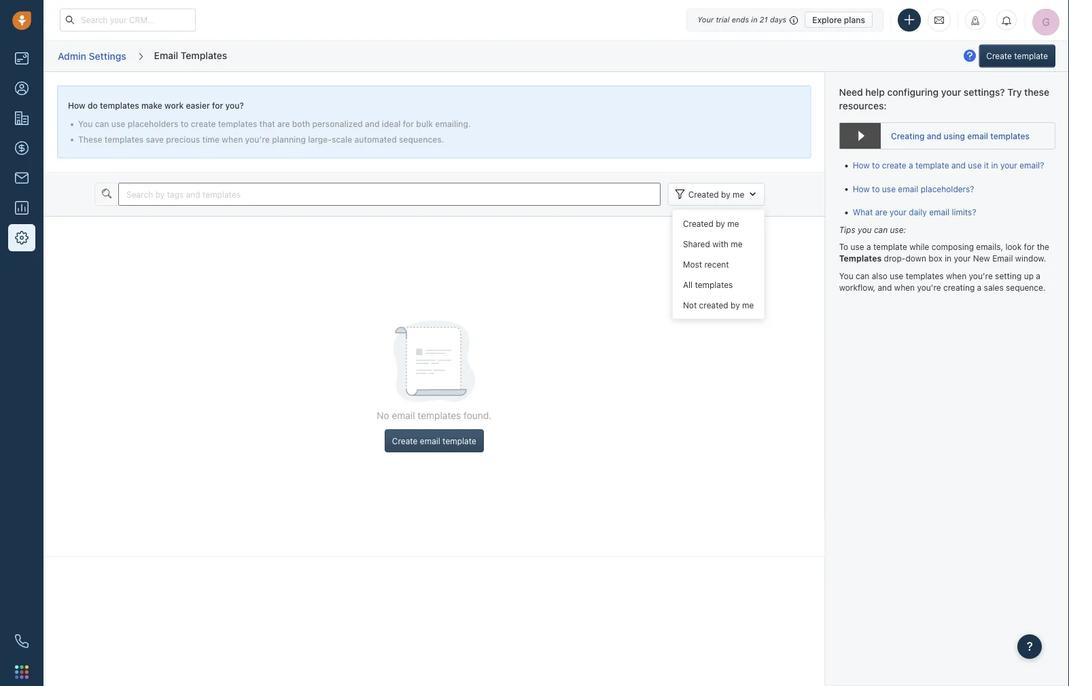 Task type: vqa. For each thing, say whether or not it's contained in the screenshot.
Change tag color
no



Task type: locate. For each thing, give the bounding box(es) containing it.
2 horizontal spatial for
[[1025, 243, 1035, 252]]

0 horizontal spatial you
[[78, 119, 93, 129]]

work
[[165, 101, 184, 111]]

hotspot (open by clicking or pressing space/enter) alert dialog
[[963, 48, 979, 65]]

how to create a template and use it in your email?
[[853, 161, 1045, 171]]

admin
[[58, 50, 86, 61]]

template down 'found.'
[[443, 437, 477, 446]]

0 horizontal spatial email
[[154, 50, 178, 61]]

planning
[[272, 135, 306, 144]]

and down the also
[[878, 283, 893, 293]]

can up these
[[95, 119, 109, 129]]

1 horizontal spatial templates
[[840, 254, 882, 264]]

1 vertical spatial can
[[875, 225, 888, 235]]

to up what
[[873, 184, 880, 194]]

1 horizontal spatial when
[[895, 283, 916, 293]]

1 vertical spatial how
[[853, 161, 870, 171]]

for left 'bulk' at top
[[403, 119, 414, 129]]

what are your daily email limits?
[[853, 208, 977, 217]]

email down no email templates found.
[[420, 437, 441, 446]]

1 vertical spatial create
[[883, 161, 907, 171]]

1 vertical spatial you're
[[970, 272, 994, 281]]

email right the using
[[968, 131, 989, 141]]

templates down to
[[840, 254, 882, 264]]

0 vertical spatial in
[[752, 15, 758, 24]]

2 horizontal spatial can
[[875, 225, 888, 235]]

create up time
[[191, 119, 216, 129]]

email
[[968, 131, 989, 141], [899, 184, 919, 194], [930, 208, 950, 217], [392, 410, 415, 422], [420, 437, 441, 446]]

no
[[377, 410, 390, 422]]

0 vertical spatial can
[[95, 119, 109, 129]]

create inside create template button
[[987, 51, 1013, 61]]

2 vertical spatial you're
[[918, 283, 942, 293]]

me right created
[[743, 301, 755, 310]]

create up how to use email placeholders?
[[883, 161, 907, 171]]

you're down that
[[245, 135, 270, 144]]

and up 'placeholders?'
[[952, 161, 967, 171]]

0 horizontal spatial templates
[[181, 50, 227, 61]]

you inside you can use placeholders to create templates that are both personalized and ideal for bulk emailing. these templates save precious time when you're planning large-scale automated sequences.
[[78, 119, 93, 129]]

a
[[909, 161, 914, 171], [867, 243, 872, 252], [1037, 272, 1041, 281], [978, 283, 982, 293]]

large-
[[308, 135, 332, 144]]

1 horizontal spatial create
[[987, 51, 1013, 61]]

phone image
[[15, 635, 29, 649]]

can inside you can use placeholders to create templates that are both personalized and ideal for bulk emailing. these templates save precious time when you're planning large-scale automated sequences.
[[95, 119, 109, 129]]

you inside you can also use templates when you're setting up a workflow, and when you're creating a sales sequence.
[[840, 272, 854, 281]]

template inside button
[[1015, 51, 1049, 61]]

look
[[1006, 243, 1022, 252]]

in down the "composing"
[[946, 254, 952, 264]]

template up 'placeholders?'
[[916, 161, 950, 171]]

me up with
[[728, 219, 740, 228]]

save
[[146, 135, 164, 144]]

creating
[[892, 131, 925, 141]]

the
[[1038, 243, 1050, 252]]

when down drop-
[[895, 283, 916, 293]]

you
[[78, 119, 93, 129], [840, 272, 854, 281]]

templates down you? on the top of the page
[[218, 119, 257, 129]]

create right 'hotspot (open by clicking or pressing space/enter)' alert dialog
[[987, 51, 1013, 61]]

can inside you can also use templates when you're setting up a workflow, and when you're creating a sales sequence.
[[856, 272, 870, 281]]

explore
[[813, 15, 842, 24]]

not
[[684, 301, 697, 310]]

21
[[760, 15, 768, 24]]

0 vertical spatial by
[[722, 190, 731, 199]]

templates up easier
[[181, 50, 227, 61]]

you're up sales
[[970, 272, 994, 281]]

you for you can use placeholders to create templates that are both personalized and ideal for bulk emailing. these templates save precious time when you're planning large-scale automated sequences.
[[78, 119, 93, 129]]

1 vertical spatial are
[[876, 208, 888, 217]]

use right to
[[851, 243, 865, 252]]

0 vertical spatial email
[[154, 50, 178, 61]]

you
[[858, 225, 872, 235]]

how to create a template and use it in your email? link
[[853, 161, 1045, 171]]

1 vertical spatial when
[[947, 272, 967, 281]]

are
[[278, 119, 290, 129], [876, 208, 888, 217]]

0 vertical spatial are
[[278, 119, 290, 129]]

found.
[[464, 410, 492, 422]]

1 vertical spatial templates
[[840, 254, 882, 264]]

email inside button
[[420, 437, 441, 446]]

use inside the to use a template while composing emails, look for the templates drop-down box in your new email window.
[[851, 243, 865, 252]]

can for use
[[95, 119, 109, 129]]

2 vertical spatial can
[[856, 272, 870, 281]]

in right it
[[992, 161, 999, 171]]

use right the also
[[890, 272, 904, 281]]

1 horizontal spatial in
[[946, 254, 952, 264]]

a down "tips you can use:"
[[867, 243, 872, 252]]

are up planning on the left
[[278, 119, 290, 129]]

0 vertical spatial you
[[78, 119, 93, 129]]

created
[[689, 190, 719, 199], [684, 219, 714, 228]]

templates
[[100, 101, 139, 111], [218, 119, 257, 129], [991, 131, 1031, 141], [105, 135, 144, 144], [906, 272, 945, 281], [695, 280, 734, 290], [418, 410, 461, 422]]

0 vertical spatial to
[[181, 119, 189, 129]]

0 horizontal spatial you're
[[245, 135, 270, 144]]

0 horizontal spatial in
[[752, 15, 758, 24]]

1 horizontal spatial create
[[883, 161, 907, 171]]

templates up email?
[[991, 131, 1031, 141]]

both
[[292, 119, 310, 129]]

how do templates make work easier for you?
[[68, 101, 244, 111]]

1 vertical spatial in
[[992, 161, 999, 171]]

create
[[191, 119, 216, 129], [883, 161, 907, 171]]

1 horizontal spatial email
[[993, 254, 1014, 264]]

1 horizontal spatial you're
[[918, 283, 942, 293]]

you up these
[[78, 119, 93, 129]]

when up creating
[[947, 272, 967, 281]]

to up precious
[[181, 119, 189, 129]]

bulk
[[417, 119, 433, 129]]

creating and using email templates link
[[840, 123, 1056, 150]]

0 vertical spatial when
[[222, 135, 243, 144]]

email templates
[[154, 50, 227, 61]]

0 horizontal spatial create
[[191, 119, 216, 129]]

0 vertical spatial you're
[[245, 135, 270, 144]]

how for how to use email placeholders?
[[853, 184, 870, 194]]

creating
[[944, 283, 976, 293]]

days
[[771, 15, 787, 24]]

your down the "composing"
[[955, 254, 972, 264]]

when right time
[[222, 135, 243, 144]]

email up what are your daily email limits? link
[[899, 184, 919, 194]]

0 vertical spatial for
[[212, 101, 223, 111]]

0 vertical spatial create
[[987, 51, 1013, 61]]

me up shared with me
[[733, 190, 745, 199]]

1 vertical spatial create
[[392, 437, 418, 446]]

ends
[[732, 15, 750, 24]]

create down no email templates found.
[[392, 437, 418, 446]]

how
[[68, 101, 85, 111], [853, 161, 870, 171], [853, 184, 870, 194]]

me inside button
[[733, 190, 745, 199]]

by inside button
[[722, 190, 731, 199]]

0 vertical spatial templates
[[181, 50, 227, 61]]

for up window.
[[1025, 243, 1035, 252]]

can up the workflow,
[[856, 272, 870, 281]]

templates
[[181, 50, 227, 61], [840, 254, 882, 264]]

0 horizontal spatial for
[[212, 101, 223, 111]]

1 horizontal spatial for
[[403, 119, 414, 129]]

ideal
[[382, 119, 401, 129]]

you're down box
[[918, 283, 942, 293]]

2 vertical spatial to
[[873, 184, 880, 194]]

use inside you can also use templates when you're setting up a workflow, and when you're creating a sales sequence.
[[890, 272, 904, 281]]

0 vertical spatial created by me
[[689, 190, 745, 199]]

your up use:
[[890, 208, 907, 217]]

0 horizontal spatial create
[[392, 437, 418, 446]]

0 horizontal spatial when
[[222, 135, 243, 144]]

make
[[141, 101, 162, 111]]

use left it
[[969, 161, 983, 171]]

templates up create email template button
[[418, 410, 461, 422]]

use left placeholders
[[111, 119, 125, 129]]

email right daily
[[930, 208, 950, 217]]

template up these
[[1015, 51, 1049, 61]]

created by me
[[689, 190, 745, 199], [684, 219, 740, 228]]

can
[[95, 119, 109, 129], [875, 225, 888, 235], [856, 272, 870, 281]]

1 vertical spatial by
[[716, 219, 726, 228]]

for left you? on the top of the page
[[212, 101, 223, 111]]

2 horizontal spatial you're
[[970, 272, 994, 281]]

drop-
[[885, 254, 906, 264]]

create template button
[[980, 45, 1056, 68]]

2 vertical spatial for
[[1025, 243, 1035, 252]]

can right you
[[875, 225, 888, 235]]

templates inside the to use a template while composing emails, look for the templates drop-down box in your new email window.
[[840, 254, 882, 264]]

2 vertical spatial by
[[731, 301, 741, 310]]

0 horizontal spatial are
[[278, 119, 290, 129]]

1 vertical spatial to
[[873, 161, 880, 171]]

your
[[942, 87, 962, 98], [1001, 161, 1018, 171], [890, 208, 907, 217], [955, 254, 972, 264]]

2 vertical spatial how
[[853, 184, 870, 194]]

when
[[222, 135, 243, 144], [947, 272, 967, 281], [895, 283, 916, 293]]

for
[[212, 101, 223, 111], [403, 119, 414, 129], [1025, 243, 1035, 252]]

1 vertical spatial for
[[403, 119, 414, 129]]

emailing.
[[436, 119, 471, 129]]

you for you can also use templates when you're setting up a workflow, and when you're creating a sales sequence.
[[840, 272, 854, 281]]

and up automated
[[365, 119, 380, 129]]

email down look
[[993, 254, 1014, 264]]

0 vertical spatial created
[[689, 190, 719, 199]]

settings
[[89, 50, 126, 61]]

create inside you can use placeholders to create templates that are both personalized and ideal for bulk emailing. these templates save precious time when you're planning large-scale automated sequences.
[[191, 119, 216, 129]]

emails,
[[977, 243, 1004, 252]]

1 vertical spatial you
[[840, 272, 854, 281]]

0 vertical spatial create
[[191, 119, 216, 129]]

and
[[365, 119, 380, 129], [928, 131, 942, 141], [952, 161, 967, 171], [878, 283, 893, 293]]

created
[[700, 301, 729, 310]]

you can also use templates when you're setting up a workflow, and when you're creating a sales sequence.
[[840, 272, 1046, 293]]

1 vertical spatial email
[[993, 254, 1014, 264]]

create inside create email template button
[[392, 437, 418, 446]]

template up drop-
[[874, 243, 908, 252]]

a inside the to use a template while composing emails, look for the templates drop-down box in your new email window.
[[867, 243, 872, 252]]

create for create template
[[987, 51, 1013, 61]]

shared with me
[[684, 239, 743, 249]]

to
[[181, 119, 189, 129], [873, 161, 880, 171], [873, 184, 880, 194]]

no email templates found.
[[377, 410, 492, 422]]

create email template
[[392, 437, 477, 446]]

are right what
[[876, 208, 888, 217]]

0 horizontal spatial can
[[95, 119, 109, 129]]

create email template button
[[385, 430, 484, 453]]

1 horizontal spatial you
[[840, 272, 854, 281]]

use
[[111, 119, 125, 129], [969, 161, 983, 171], [883, 184, 896, 194], [851, 243, 865, 252], [890, 272, 904, 281]]

2 vertical spatial in
[[946, 254, 952, 264]]

templates inside you can also use templates when you're setting up a workflow, and when you're creating a sales sequence.
[[906, 272, 945, 281]]

email up work
[[154, 50, 178, 61]]

0 vertical spatial how
[[68, 101, 85, 111]]

in left 21
[[752, 15, 758, 24]]

how for how to create a template and use it in your email?
[[853, 161, 870, 171]]

all
[[684, 280, 693, 290]]

down
[[906, 254, 927, 264]]

to inside you can use placeholders to create templates that are both personalized and ideal for bulk emailing. these templates save precious time when you're planning large-scale automated sequences.
[[181, 119, 189, 129]]

while
[[910, 243, 930, 252]]

use inside you can use placeholders to create templates that are both personalized and ideal for bulk emailing. these templates save precious time when you're planning large-scale automated sequences.
[[111, 119, 125, 129]]

you up the workflow,
[[840, 272, 854, 281]]

phone element
[[8, 628, 35, 656]]

your
[[698, 15, 714, 24]]

to up "how to use email placeholders?" link
[[873, 161, 880, 171]]

can for also
[[856, 272, 870, 281]]

created by me button
[[668, 183, 765, 206]]

templates down down
[[906, 272, 945, 281]]

your left settings?
[[942, 87, 962, 98]]

1 horizontal spatial can
[[856, 272, 870, 281]]

email
[[154, 50, 178, 61], [993, 254, 1014, 264]]

that
[[260, 119, 275, 129]]

need help configuring your settings? try these resources:
[[840, 87, 1050, 111]]



Task type: describe. For each thing, give the bounding box(es) containing it.
created by me inside button
[[689, 190, 745, 199]]

for inside you can use placeholders to create templates that are both personalized and ideal for bulk emailing. these templates save precious time when you're planning large-scale automated sequences.
[[403, 119, 414, 129]]

Search your CRM... text field
[[60, 9, 196, 32]]

automated
[[355, 135, 397, 144]]

trial
[[716, 15, 730, 24]]

these
[[1025, 87, 1050, 98]]

plans
[[845, 15, 866, 24]]

freshworks switcher image
[[15, 666, 29, 680]]

help
[[866, 87, 886, 98]]

and inside you can use placeholders to create templates that are both personalized and ideal for bulk emailing. these templates save precious time when you're planning large-scale automated sequences.
[[365, 119, 380, 129]]

your right it
[[1001, 161, 1018, 171]]

it
[[985, 161, 990, 171]]

daily
[[910, 208, 928, 217]]

use up what are your daily email limits? link
[[883, 184, 896, 194]]

shared
[[684, 239, 711, 249]]

1 horizontal spatial are
[[876, 208, 888, 217]]

these
[[78, 135, 102, 144]]

2 horizontal spatial when
[[947, 272, 967, 281]]

you're inside you can use placeholders to create templates that are both personalized and ideal for bulk emailing. these templates save precious time when you're planning large-scale automated sequences.
[[245, 135, 270, 144]]

also
[[872, 272, 888, 281]]

you?
[[226, 101, 244, 111]]

composing
[[932, 243, 975, 252]]

in inside the to use a template while composing emails, look for the templates drop-down box in your new email window.
[[946, 254, 952, 264]]

most recent
[[684, 260, 730, 269]]

sequence.
[[1007, 283, 1046, 293]]

create for create email template
[[392, 437, 418, 446]]

a right 'up'
[[1037, 272, 1041, 281]]

and left the using
[[928, 131, 942, 141]]

explore plans link
[[805, 12, 873, 28]]

a left sales
[[978, 283, 982, 293]]

email?
[[1020, 161, 1045, 171]]

your trial ends in 21 days
[[698, 15, 787, 24]]

recent
[[705, 260, 730, 269]]

resources:
[[840, 100, 887, 111]]

using
[[944, 131, 966, 141]]

to for how to use email placeholders?
[[873, 184, 880, 194]]

limits?
[[953, 208, 977, 217]]

admin settings
[[58, 50, 126, 61]]

how to use email placeholders?
[[853, 184, 975, 194]]

created by me button
[[668, 183, 765, 206]]

are inside you can use placeholders to create templates that are both personalized and ideal for bulk emailing. these templates save precious time when you're planning large-scale automated sequences.
[[278, 119, 290, 129]]

2 horizontal spatial in
[[992, 161, 999, 171]]

email inside the to use a template while composing emails, look for the templates drop-down box in your new email window.
[[993, 254, 1014, 264]]

most
[[684, 260, 703, 269]]

use:
[[891, 225, 907, 235]]

new
[[974, 254, 991, 264]]

your inside need help configuring your settings? try these resources:
[[942, 87, 962, 98]]

window.
[[1016, 254, 1047, 264]]

to for how to create a template and use it in your email?
[[873, 161, 880, 171]]

when inside you can use placeholders to create templates that are both personalized and ideal for bulk emailing. these templates save precious time when you're planning large-scale automated sequences.
[[222, 135, 243, 144]]

templates up created
[[695, 280, 734, 290]]

precious
[[166, 135, 200, 144]]

scale
[[332, 135, 353, 144]]

placeholders?
[[921, 184, 975, 194]]

sales
[[985, 283, 1004, 293]]

explore plans
[[813, 15, 866, 24]]

setting
[[996, 272, 1023, 281]]

how for how do templates make work easier for you?
[[68, 101, 85, 111]]

1 vertical spatial created by me
[[684, 219, 740, 228]]

what
[[853, 208, 874, 217]]

admin settings link
[[57, 45, 127, 67]]

to use a template while composing emails, look for the templates drop-down box in your new email window.
[[840, 243, 1050, 264]]

with
[[713, 239, 729, 249]]

template inside button
[[443, 437, 477, 446]]

easier
[[186, 101, 210, 111]]

templates right do
[[100, 101, 139, 111]]

me right with
[[731, 239, 743, 249]]

1 vertical spatial created
[[684, 219, 714, 228]]

you can use placeholders to create templates that are both personalized and ideal for bulk emailing. these templates save precious time when you're planning large-scale automated sequences.
[[78, 119, 471, 144]]

what are your daily email limits? link
[[853, 208, 977, 217]]

need
[[840, 87, 864, 98]]

up
[[1025, 272, 1035, 281]]

sequences.
[[399, 135, 444, 144]]

created inside button
[[689, 190, 719, 199]]

for inside the to use a template while composing emails, look for the templates drop-down box in your new email window.
[[1025, 243, 1035, 252]]

Search by tags and templates text field
[[118, 183, 662, 206]]

configuring
[[888, 87, 939, 98]]

email right "no" at the bottom left of page
[[392, 410, 415, 422]]

to
[[840, 243, 849, 252]]

templates left save
[[105, 135, 144, 144]]

not created by me
[[684, 301, 755, 310]]

2 vertical spatial when
[[895, 283, 916, 293]]

personalized
[[313, 119, 363, 129]]

and inside you can also use templates when you're setting up a workflow, and when you're creating a sales sequence.
[[878, 283, 893, 293]]

settings?
[[964, 87, 1006, 98]]

a up how to use email placeholders?
[[909, 161, 914, 171]]

how to use email placeholders? link
[[853, 184, 975, 194]]

template inside the to use a template while composing emails, look for the templates drop-down box in your new email window.
[[874, 243, 908, 252]]

placeholders
[[128, 119, 178, 129]]

tips you can use:
[[840, 225, 907, 235]]

all templates
[[684, 280, 734, 290]]

email image
[[935, 14, 945, 26]]

your inside the to use a template while composing emails, look for the templates drop-down box in your new email window.
[[955, 254, 972, 264]]

try
[[1008, 87, 1023, 98]]

workflow,
[[840, 283, 876, 293]]

time
[[202, 135, 220, 144]]

create template
[[987, 51, 1049, 61]]

tips
[[840, 225, 856, 235]]



